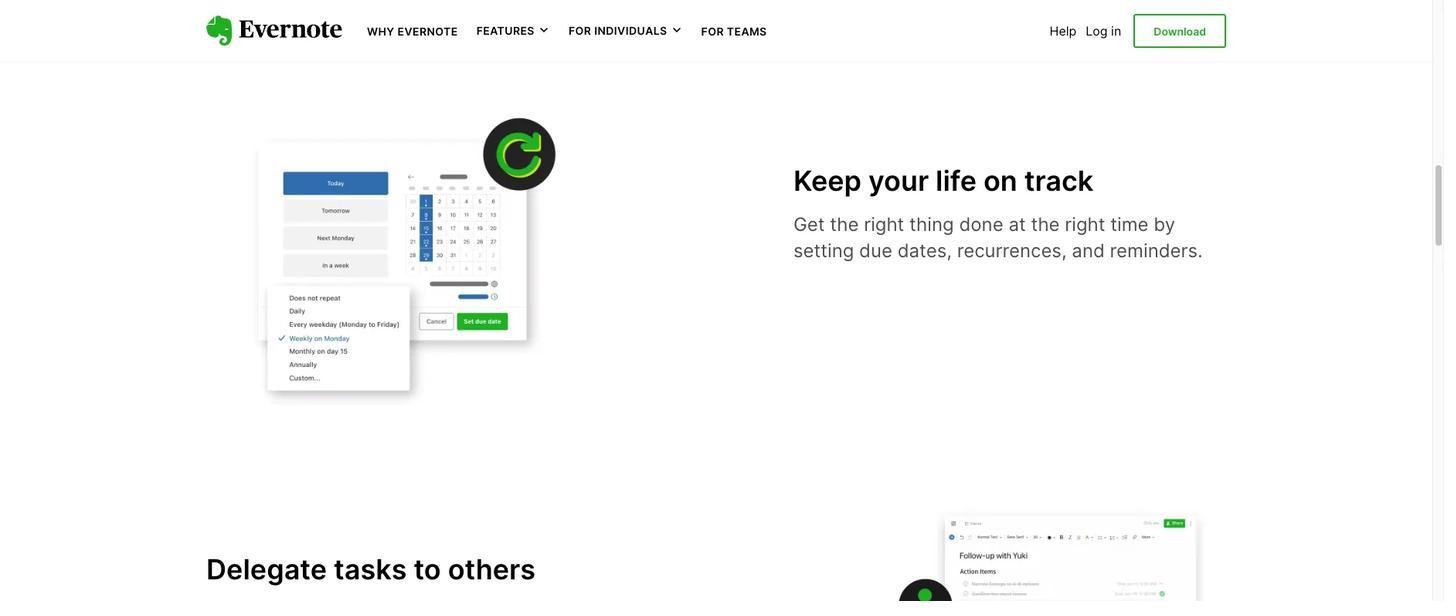 Task type: locate. For each thing, give the bounding box(es) containing it.
right
[[864, 213, 905, 236], [1065, 213, 1106, 236]]

time
[[1111, 213, 1149, 236]]

for
[[569, 24, 591, 37], [701, 25, 724, 38]]

download
[[1154, 25, 1206, 38]]

0 horizontal spatial right
[[864, 213, 905, 236]]

setting
[[794, 239, 854, 262]]

right up due at the top right of the page
[[864, 213, 905, 236]]

for left the individuals
[[569, 24, 591, 37]]

why
[[367, 25, 395, 38]]

1 horizontal spatial right
[[1065, 213, 1106, 236]]

individuals
[[594, 24, 667, 37]]

for individuals
[[569, 24, 667, 37]]

get the right thing done at the right time by setting due dates, recurrences, and reminders.
[[794, 213, 1203, 262]]

at
[[1009, 213, 1026, 236]]

the up setting
[[830, 213, 859, 236]]

get
[[794, 213, 825, 236]]

track
[[1025, 164, 1094, 198]]

2 the from the left
[[1031, 213, 1060, 236]]

help link
[[1050, 23, 1077, 39]]

life
[[936, 164, 977, 198]]

0 horizontal spatial for
[[569, 24, 591, 37]]

download link
[[1134, 14, 1227, 48]]

1 horizontal spatial the
[[1031, 213, 1060, 236]]

reminders.
[[1110, 239, 1203, 262]]

1 the from the left
[[830, 213, 859, 236]]

delegate tasks to others
[[206, 553, 536, 587]]

and
[[1072, 239, 1105, 262]]

why evernote
[[367, 25, 458, 38]]

others
[[448, 553, 536, 587]]

teams
[[727, 25, 767, 38]]

the
[[830, 213, 859, 236], [1031, 213, 1060, 236]]

right up "and"
[[1065, 213, 1106, 236]]

0 horizontal spatial the
[[830, 213, 859, 236]]

keep
[[794, 164, 862, 198]]

evernote logo image
[[206, 16, 342, 46]]

by
[[1154, 213, 1176, 236]]

your
[[869, 164, 929, 198]]

1 horizontal spatial for
[[701, 25, 724, 38]]

log in
[[1086, 23, 1122, 39]]

for left teams
[[701, 25, 724, 38]]

the right at
[[1031, 213, 1060, 236]]

for inside button
[[569, 24, 591, 37]]



Task type: describe. For each thing, give the bounding box(es) containing it.
task delegation feature showcase evernote image
[[825, 507, 1227, 601]]

why evernote link
[[367, 23, 458, 39]]

features
[[477, 24, 535, 37]]

for teams
[[701, 25, 767, 38]]

to
[[414, 553, 441, 587]]

recurring tasks showcase evernote image
[[206, 100, 608, 408]]

delegate
[[206, 553, 327, 587]]

log
[[1086, 23, 1108, 39]]

for individuals button
[[569, 23, 683, 38]]

dates,
[[898, 239, 952, 262]]

for for for individuals
[[569, 24, 591, 37]]

due
[[860, 239, 893, 262]]

for teams link
[[701, 23, 767, 39]]

thing
[[910, 213, 954, 236]]

recurrences,
[[957, 239, 1067, 262]]

keep your life on track
[[794, 164, 1094, 198]]

in
[[1111, 23, 1122, 39]]

log in link
[[1086, 23, 1122, 39]]

for for for teams
[[701, 25, 724, 38]]

2 right from the left
[[1065, 213, 1106, 236]]

done
[[959, 213, 1004, 236]]

on
[[984, 164, 1018, 198]]

tasks
[[334, 553, 407, 587]]

help
[[1050, 23, 1077, 39]]

evernote
[[398, 25, 458, 38]]

1 right from the left
[[864, 213, 905, 236]]

features button
[[477, 23, 550, 38]]



Task type: vqa. For each thing, say whether or not it's contained in the screenshot.
Download link
yes



